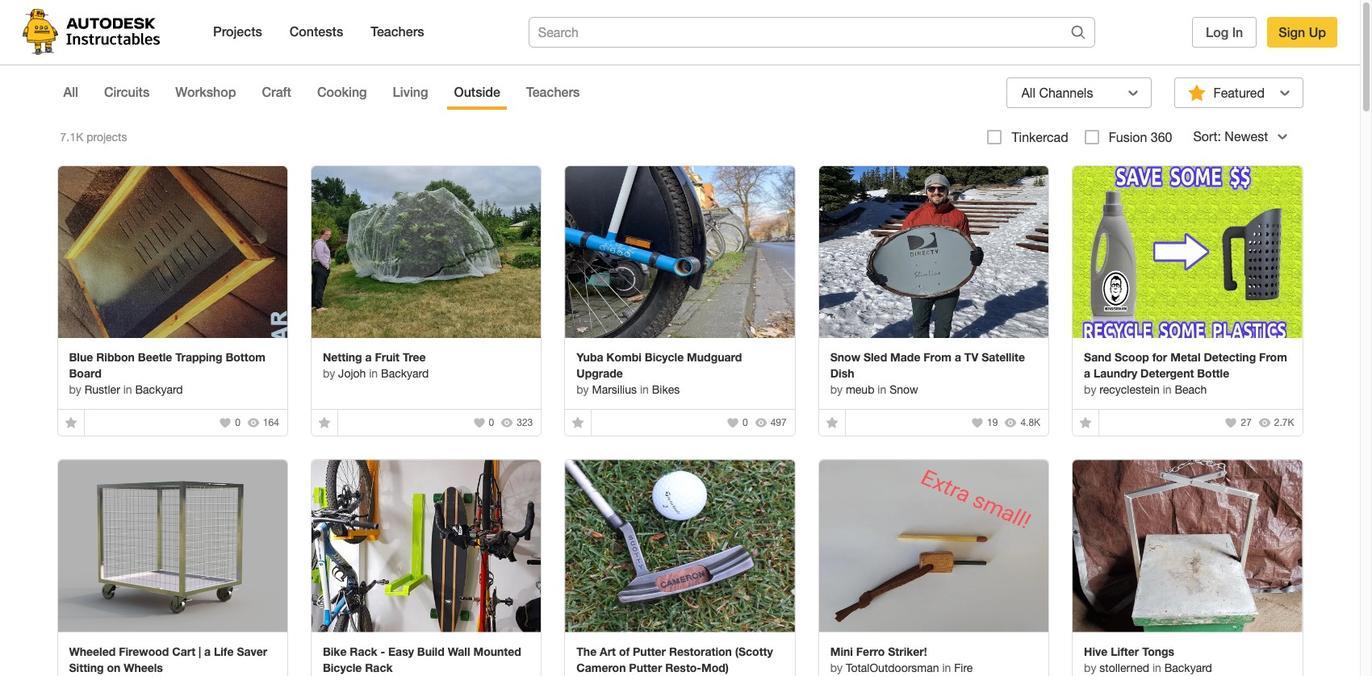 Task type: vqa. For each thing, say whether or not it's contained in the screenshot.
8th 'Enter Now!' Link
no



Task type: locate. For each thing, give the bounding box(es) containing it.
yuba
[[577, 351, 604, 364]]

featured image
[[826, 417, 839, 430]]

2 horizontal spatial 0
[[743, 418, 748, 429]]

fusion
[[1109, 130, 1148, 145]]

putter right of on the left bottom of page
[[633, 645, 666, 659]]

2 from from the left
[[1260, 351, 1288, 364]]

workshop
[[175, 84, 236, 99]]

0 horizontal spatial from
[[924, 351, 952, 364]]

laundry
[[1094, 367, 1138, 381]]

craft
[[262, 84, 291, 99]]

bikes
[[652, 384, 680, 397]]

by inside hive lifter tongs by stollerned in backyard
[[1085, 662, 1097, 675]]

from right made
[[924, 351, 952, 364]]

1 0 from the left
[[235, 418, 241, 429]]

2 vertical spatial backyard
[[1165, 662, 1213, 675]]

backyard link
[[381, 368, 429, 381], [135, 384, 183, 397], [1165, 662, 1213, 675]]

0 left 164
[[235, 418, 241, 429]]

a right |
[[204, 645, 211, 659]]

upgrade
[[577, 367, 623, 381]]

backyard down tree
[[381, 368, 429, 381]]

0 horizontal spatial 0
[[235, 418, 241, 429]]

bike rack - easy build wall mounted bicycle rack
[[323, 645, 522, 675]]

in left "snow" link
[[878, 384, 887, 397]]

1 horizontal spatial from
[[1260, 351, 1288, 364]]

1 vertical spatial backyard
[[135, 384, 183, 397]]

1 horizontal spatial backyard link
[[381, 368, 429, 381]]

in left the fire
[[943, 662, 952, 675]]

backyard link down hive lifter tongs link
[[1165, 662, 1213, 675]]

a inside wheeled firewood cart | a life saver sitting on wheels
[[204, 645, 211, 659]]

by inside blue ribbon beetle trapping bottom board by rustler in backyard
[[69, 384, 81, 397]]

featured image right 4.8k
[[1080, 417, 1093, 430]]

0 horizontal spatial backyard link
[[135, 384, 183, 397]]

a down sand
[[1085, 367, 1091, 381]]

1 vertical spatial bicycle
[[323, 661, 362, 675]]

by inside mini ferro striker! by totaloutdoorsman in fire
[[831, 662, 843, 675]]

backyard down hive lifter tongs link
[[1165, 662, 1213, 675]]

by down "mini"
[[831, 662, 843, 675]]

scoop
[[1115, 351, 1150, 364]]

newest
[[1225, 129, 1269, 144]]

log in
[[1207, 24, 1244, 40]]

1 vertical spatial snow
[[890, 384, 919, 397]]

featured image right 164
[[318, 417, 331, 430]]

0 vertical spatial bicycle
[[645, 351, 684, 364]]

0 horizontal spatial bicycle
[[323, 661, 362, 675]]

rustler link
[[85, 384, 120, 397]]

featured image
[[64, 417, 77, 430], [318, 417, 331, 430], [572, 417, 585, 430], [1080, 417, 1093, 430]]

log
[[1207, 24, 1229, 40]]

contests
[[290, 23, 343, 39]]

backyard link for tongs
[[1165, 662, 1213, 675]]

(scotty
[[736, 645, 773, 659]]

1 vertical spatial backyard link
[[135, 384, 183, 397]]

snow sled made from a tv satellite dish by meub in snow
[[831, 351, 1026, 397]]

stollerned
[[1100, 662, 1150, 675]]

blue ribbon beetle trapping bottom board link
[[69, 350, 276, 382]]

all up 7.1k on the left of page
[[63, 84, 78, 99]]

backyard
[[381, 368, 429, 381], [135, 384, 183, 397], [1165, 662, 1213, 675]]

tongs
[[1143, 645, 1175, 659]]

all
[[63, 84, 78, 99], [1022, 86, 1036, 100]]

sign
[[1279, 24, 1306, 40]]

2 featured image from the left
[[318, 417, 331, 430]]

from inside sand scoop for metal detecting from a laundry detergent bottle by recyclestein in beach
[[1260, 351, 1288, 364]]

bicycle up bikes
[[645, 351, 684, 364]]

by down laundry
[[1085, 384, 1097, 397]]

tree
[[403, 351, 426, 364]]

blue
[[69, 351, 93, 364]]

in inside snow sled made from a tv satellite dish by meub in snow
[[878, 384, 887, 397]]

the
[[577, 645, 597, 659]]

4.8k
[[1021, 418, 1041, 429]]

netting a fruit tree link
[[323, 350, 530, 366]]

wheels
[[124, 661, 163, 675]]

made
[[891, 351, 921, 364]]

0 vertical spatial snow
[[831, 351, 861, 364]]

teachers up living
[[371, 23, 424, 39]]

snow down made
[[890, 384, 919, 397]]

teachers right outside
[[527, 84, 580, 99]]

by down dish
[[831, 384, 843, 397]]

1 vertical spatial teachers
[[527, 84, 580, 99]]

0 vertical spatial rack
[[350, 645, 378, 659]]

4 featured image from the left
[[1080, 417, 1093, 430]]

3 featured image from the left
[[572, 417, 585, 430]]

1 horizontal spatial backyard
[[381, 368, 429, 381]]

putter down of on the left bottom of page
[[629, 661, 662, 675]]

0 vertical spatial backyard link
[[381, 368, 429, 381]]

in left bikes link
[[640, 384, 649, 397]]

a inside snow sled made from a tv satellite dish by meub in snow
[[955, 351, 962, 364]]

fruit
[[375, 351, 400, 364]]

all left channels
[[1022, 86, 1036, 100]]

life
[[214, 645, 234, 659]]

projects
[[213, 23, 262, 39]]

in down detergent
[[1163, 384, 1172, 397]]

0 for blue ribbon beetle trapping bottom board
[[235, 418, 241, 429]]

easy
[[388, 645, 414, 659]]

hive
[[1085, 645, 1108, 659]]

on
[[107, 661, 121, 675]]

7.1k project s
[[60, 131, 127, 144]]

backyard link down blue ribbon beetle trapping bottom board link
[[135, 384, 183, 397]]

1 horizontal spatial bicycle
[[645, 351, 684, 364]]

2 vertical spatial backyard link
[[1165, 662, 1213, 675]]

0 vertical spatial backyard
[[381, 368, 429, 381]]

0 left 497
[[743, 418, 748, 429]]

a left tv
[[955, 351, 962, 364]]

detecting
[[1204, 351, 1257, 364]]

1 horizontal spatial teachers
[[527, 84, 580, 99]]

0 horizontal spatial all
[[63, 84, 78, 99]]

in right rustler link
[[123, 384, 132, 397]]

featured image right 323
[[572, 417, 585, 430]]

0 horizontal spatial backyard
[[135, 384, 183, 397]]

rack left -
[[350, 645, 378, 659]]

by inside sand scoop for metal detecting from a laundry detergent bottle by recyclestein in beach
[[1085, 384, 1097, 397]]

in down tongs
[[1153, 662, 1162, 675]]

2 0 from the left
[[489, 418, 494, 429]]

meub
[[846, 384, 875, 397]]

bikes link
[[652, 384, 680, 397]]

sand scoop for metal detecting from a laundry detergent bottle by recyclestein in beach
[[1085, 351, 1288, 397]]

by down the board
[[69, 384, 81, 397]]

497
[[771, 418, 787, 429]]

2 horizontal spatial backyard
[[1165, 662, 1213, 675]]

rack down -
[[365, 661, 393, 675]]

art
[[600, 645, 616, 659]]

in inside netting a fruit tree by jojoh in backyard
[[369, 368, 378, 381]]

3 0 from the left
[[743, 418, 748, 429]]

all for all
[[63, 84, 78, 99]]

hive lifter tongs by stollerned in backyard
[[1085, 645, 1213, 675]]

27
[[1242, 418, 1252, 429]]

2 horizontal spatial backyard link
[[1165, 662, 1213, 675]]

by down hive
[[1085, 662, 1097, 675]]

jojoh
[[338, 368, 366, 381]]

yuba kombi bicycle mudguard upgrade by marsilius in bikes
[[577, 351, 742, 397]]

cameron
[[577, 661, 626, 675]]

1 featured image from the left
[[64, 417, 77, 430]]

sign up link
[[1268, 17, 1338, 48]]

fusion 360
[[1109, 130, 1173, 145]]

1 horizontal spatial all
[[1022, 86, 1036, 100]]

backyard link down tree
[[381, 368, 429, 381]]

ribbon
[[96, 351, 135, 364]]

restoration
[[669, 645, 732, 659]]

1 from from the left
[[924, 351, 952, 364]]

featured image down the board
[[64, 417, 77, 430]]

0 left 323
[[489, 418, 494, 429]]

bike
[[323, 645, 347, 659]]

0 horizontal spatial teachers
[[371, 23, 424, 39]]

projects link
[[205, 18, 270, 47]]

mounted
[[474, 645, 522, 659]]

featured
[[1214, 86, 1265, 100]]

sign up
[[1279, 24, 1327, 40]]

from right detecting
[[1260, 351, 1288, 364]]

in right jojoh
[[369, 368, 378, 381]]

mini ferro striker! link
[[831, 644, 1038, 660]]

snow
[[831, 351, 861, 364], [890, 384, 919, 397]]

by down the upgrade
[[577, 384, 589, 397]]

backyard link for fruit
[[381, 368, 429, 381]]

snow up dish
[[831, 351, 861, 364]]

1 horizontal spatial 0
[[489, 418, 494, 429]]

bicycle
[[645, 351, 684, 364], [323, 661, 362, 675]]

a
[[365, 351, 372, 364], [955, 351, 962, 364], [1085, 367, 1091, 381], [204, 645, 211, 659]]

snow link
[[890, 384, 919, 397]]

by down 'netting'
[[323, 368, 335, 381]]

backyard down blue ribbon beetle trapping bottom board link
[[135, 384, 183, 397]]

contests link
[[282, 18, 351, 47]]

Tinkercad checkbox
[[988, 130, 1002, 145]]

bicycle down bike at the bottom left of the page
[[323, 661, 362, 675]]

a left fruit
[[365, 351, 372, 364]]



Task type: describe. For each thing, give the bounding box(es) containing it.
log in link
[[1193, 17, 1258, 48]]

meub link
[[846, 384, 875, 397]]

featured image for in
[[318, 417, 331, 430]]

by inside yuba kombi bicycle mudguard upgrade by marsilius in bikes
[[577, 384, 589, 397]]

backyard inside blue ribbon beetle trapping bottom board by rustler in backyard
[[135, 384, 183, 397]]

tv
[[965, 351, 979, 364]]

in inside yuba kombi bicycle mudguard upgrade by marsilius in bikes
[[640, 384, 649, 397]]

in inside blue ribbon beetle trapping bottom board by rustler in backyard
[[123, 384, 132, 397]]

the art of putter restoration (scotty cameron putter resto-mod) link
[[577, 644, 784, 676]]

ferro
[[857, 645, 885, 659]]

from inside snow sled made from a tv satellite dish by meub in snow
[[924, 351, 952, 364]]

sand
[[1085, 351, 1112, 364]]

living
[[393, 84, 428, 99]]

beach
[[1175, 384, 1208, 397]]

mini ferro striker! by totaloutdoorsman in fire
[[831, 645, 973, 675]]

|
[[199, 645, 201, 659]]

beach link
[[1175, 384, 1208, 397]]

7.1k
[[60, 131, 83, 144]]

all channels
[[1022, 86, 1094, 100]]

rustler
[[85, 384, 120, 397]]

up
[[1310, 24, 1327, 40]]

circuits
[[104, 84, 150, 99]]

detergent
[[1141, 367, 1195, 381]]

Fusion 360 checkbox
[[1085, 130, 1100, 145]]

kombi
[[607, 351, 642, 364]]

marsilius link
[[592, 384, 637, 397]]

0 for netting a fruit tree
[[489, 418, 494, 429]]

bicycle inside yuba kombi bicycle mudguard upgrade by marsilius in bikes
[[645, 351, 684, 364]]

2.7k
[[1275, 418, 1295, 429]]

mod)
[[702, 661, 729, 675]]

323
[[517, 418, 533, 429]]

bottle
[[1198, 367, 1230, 381]]

360
[[1151, 130, 1173, 145]]

backyard inside hive lifter tongs by stollerned in backyard
[[1165, 662, 1213, 675]]

in inside sand scoop for metal detecting from a laundry detergent bottle by recyclestein in beach
[[1163, 384, 1172, 397]]

fire
[[955, 662, 973, 675]]

mudguard
[[687, 351, 742, 364]]

project
[[87, 131, 122, 144]]

beetle
[[138, 351, 172, 364]]

featured image for marsilius
[[572, 417, 585, 430]]

totaloutdoorsman link
[[846, 662, 940, 675]]

1 horizontal spatial snow
[[890, 384, 919, 397]]

resto-
[[666, 661, 702, 675]]

sitting
[[69, 661, 104, 675]]

cooking
[[317, 84, 367, 99]]

firewood
[[119, 645, 169, 659]]

stollerned link
[[1100, 662, 1150, 675]]

a inside sand scoop for metal detecting from a laundry detergent bottle by recyclestein in beach
[[1085, 367, 1091, 381]]

outside
[[454, 84, 501, 99]]

0 horizontal spatial snow
[[831, 351, 861, 364]]

the art of putter restoration (scotty cameron putter resto-mod)
[[577, 645, 773, 675]]

1 vertical spatial rack
[[365, 661, 393, 675]]

1 vertical spatial putter
[[629, 661, 662, 675]]

Search search field
[[534, 21, 1038, 44]]

wheeled firewood cart | a life saver sitting on wheels link
[[69, 644, 276, 676]]

in inside hive lifter tongs by stollerned in backyard
[[1153, 662, 1162, 675]]

featured image for by
[[64, 417, 77, 430]]

backyard inside netting a fruit tree by jojoh in backyard
[[381, 368, 429, 381]]

bottom
[[226, 351, 266, 364]]

build
[[417, 645, 445, 659]]

jojoh link
[[338, 368, 366, 381]]

netting
[[323, 351, 362, 364]]

fire link
[[955, 662, 973, 675]]

for
[[1153, 351, 1168, 364]]

netting a fruit tree by jojoh in backyard
[[323, 351, 429, 381]]

0 for yuba kombi bicycle mudguard upgrade
[[743, 418, 748, 429]]

all for all channels
[[1022, 86, 1036, 100]]

marsilius
[[592, 384, 637, 397]]

cart
[[172, 645, 195, 659]]

totaloutdoorsman
[[846, 662, 940, 675]]

0 vertical spatial teachers
[[371, 23, 424, 39]]

by inside snow sled made from a tv satellite dish by meub in snow
[[831, 384, 843, 397]]

in
[[1233, 24, 1244, 40]]

lifter
[[1111, 645, 1140, 659]]

bike rack - easy build wall mounted bicycle rack link
[[323, 644, 530, 676]]

featured image for a
[[1080, 417, 1093, 430]]

recyclestein link
[[1100, 384, 1160, 397]]

by inside netting a fruit tree by jojoh in backyard
[[323, 368, 335, 381]]

mini
[[831, 645, 854, 659]]

in inside mini ferro striker! by totaloutdoorsman in fire
[[943, 662, 952, 675]]

recyclestein
[[1100, 384, 1160, 397]]

teachers link
[[363, 18, 433, 47]]

wall
[[448, 645, 470, 659]]

blue ribbon beetle trapping bottom board by rustler in backyard
[[69, 351, 266, 397]]

dish
[[831, 367, 855, 381]]

backyard link for beetle
[[135, 384, 183, 397]]

bicycle inside bike rack - easy build wall mounted bicycle rack
[[323, 661, 362, 675]]

trapping
[[175, 351, 222, 364]]

wheeled
[[69, 645, 116, 659]]

hive lifter tongs link
[[1085, 644, 1292, 660]]

tinkercad
[[1012, 130, 1069, 145]]

yuba kombi bicycle mudguard upgrade link
[[577, 350, 784, 382]]

sled
[[864, 351, 888, 364]]

sand scoop for metal detecting from a laundry detergent bottle link
[[1085, 350, 1292, 382]]

s
[[122, 131, 127, 144]]

snow sled made from a tv satellite dish link
[[831, 350, 1038, 382]]

0 vertical spatial putter
[[633, 645, 666, 659]]

a inside netting a fruit tree by jojoh in backyard
[[365, 351, 372, 364]]



